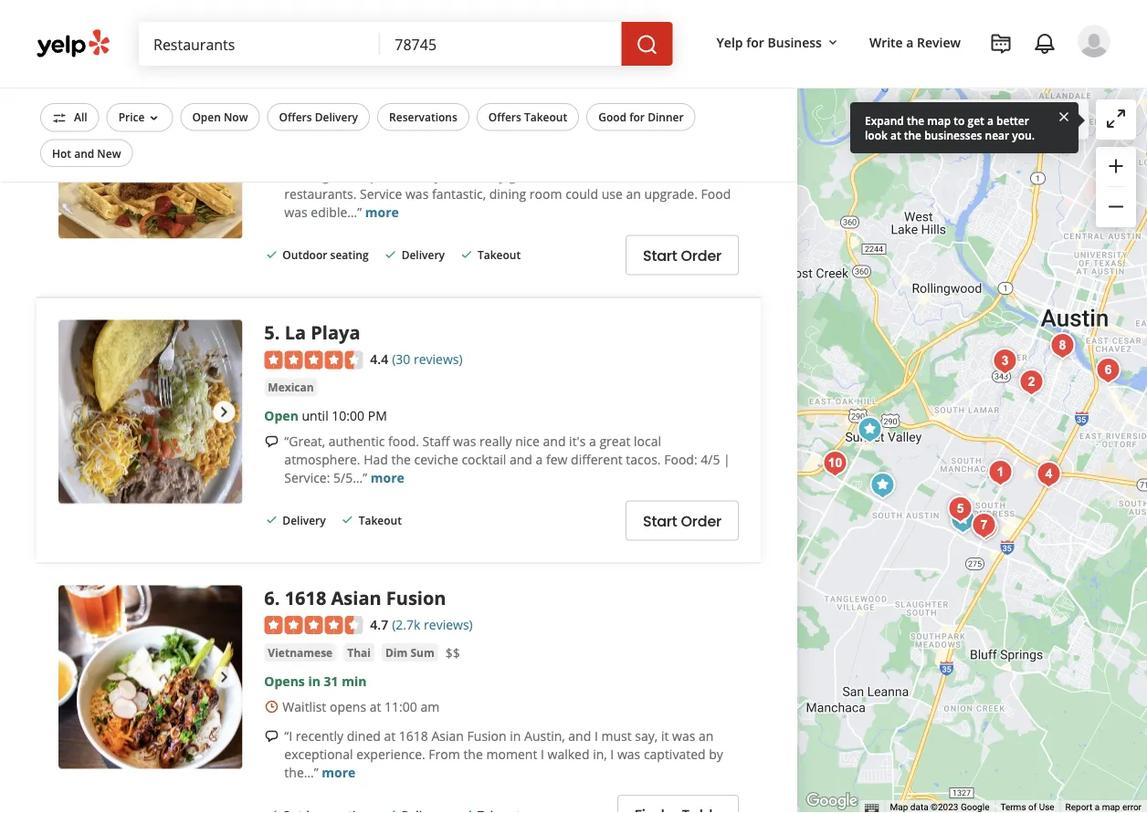 Task type: vqa. For each thing, say whether or not it's contained in the screenshot.
La on the top left of the page
yes



Task type: describe. For each thing, give the bounding box(es) containing it.
at inside expand the map to get a better look at the businesses near you.
[[891, 127, 901, 143]]

vietnamese button
[[264, 644, 336, 662]]

4 . hideaway kitchen & bar
[[264, 55, 504, 80]]

say,
[[635, 728, 658, 745]]

(2.7k reviews) link
[[392, 614, 473, 634]]

16 checkmark v2 image right seating on the top left of page
[[383, 247, 398, 262]]

slideshow element for 5
[[58, 320, 242, 504]]

business
[[768, 33, 822, 51]]

fusion inside "i recently dined at 1618 asian fusion in austin, and i must say, it was an exceptional experience. from the moment i walked in, i was captivated by the…"
[[467, 728, 507, 745]]

$$ for 1618 asian fusion
[[446, 645, 460, 662]]

good
[[599, 110, 627, 125]]

walked
[[548, 746, 590, 763]]

16 checkmark v2 image left outdoor
[[264, 247, 279, 262]]

open now button
[[180, 103, 260, 131]]

a left "few"
[[536, 451, 543, 468]]

©2023
[[931, 803, 959, 814]]

none field near
[[395, 34, 607, 54]]

google
[[961, 803, 990, 814]]

review
[[917, 33, 961, 51]]

moment
[[486, 746, 537, 763]]

4.7 star rating image
[[264, 617, 363, 635]]

atmosphere.
[[284, 451, 360, 468]]

expand
[[865, 113, 904, 128]]

more for food.
[[371, 469, 404, 487]]

"i recently dined at 1618 asian fusion in austin, and i must say, it was an exceptional experience. from the moment i walked in, i was captivated by the…"
[[284, 728, 723, 782]]

zoom out image
[[1105, 196, 1127, 218]]

4.4 link
[[370, 349, 388, 368]]

31
[[324, 673, 338, 690]]

hideaway kitchen & bar link
[[285, 55, 504, 80]]

11:00
[[385, 698, 417, 716]]

4.4 star rating image
[[264, 351, 363, 369]]

0 horizontal spatial 16 checkmark v2 image
[[264, 808, 279, 814]]

mexican link
[[264, 379, 318, 397]]

3.9 star rating image
[[264, 86, 363, 104]]

1 horizontal spatial 16 checkmark v2 image
[[383, 808, 398, 814]]

fantastic,
[[432, 186, 486, 203]]

most
[[666, 167, 696, 185]]

terms of use
[[1001, 803, 1055, 814]]

4.4
[[370, 350, 388, 368]]

what
[[402, 167, 431, 185]]

great
[[600, 433, 631, 450]]

notifications image
[[1034, 33, 1056, 55]]

authentic
[[329, 433, 385, 450]]

keyboard shortcuts image
[[865, 804, 879, 813]]

the…"
[[284, 764, 318, 782]]

austin,
[[524, 728, 565, 745]]

use
[[602, 186, 623, 203]]

phoebe's diner image
[[1014, 364, 1050, 401]]

(30 reviews)
[[392, 350, 463, 368]]

start order link for upgrade.
[[626, 235, 739, 276]]

5
[[264, 320, 275, 345]]

the git out image
[[983, 455, 1019, 491]]

write
[[870, 33, 903, 51]]

la playa image
[[942, 491, 979, 528]]

use
[[1039, 803, 1055, 814]]

next image
[[213, 667, 235, 689]]

the inside "i recently dined at 1618 asian fusion in austin, and i must say, it was an exceptional experience. from the moment i walked in, i was captivated by the…"
[[464, 746, 483, 763]]

the little darlin' image
[[968, 510, 1004, 546]]

user actions element
[[702, 23, 1136, 135]]

lounges
[[492, 114, 537, 129]]

map for moves
[[1008, 111, 1035, 129]]

opens in 31 min
[[264, 673, 367, 690]]

wingstop image
[[945, 502, 982, 539]]

proud mary image
[[987, 343, 1024, 380]]

6 . 1618 asian fusion
[[264, 586, 446, 611]]

edible…"
[[311, 204, 362, 221]]

google image
[[802, 790, 862, 814]]

more link for food.
[[371, 469, 404, 487]]

a right report on the bottom of page
[[1095, 803, 1100, 814]]

la playa image
[[58, 320, 242, 504]]

the right look
[[904, 127, 922, 143]]

and up "few"
[[543, 433, 566, 450]]

for for yelp
[[747, 33, 765, 51]]

3.9 link
[[370, 83, 388, 103]]

data
[[911, 803, 929, 814]]

hot and new button
[[40, 139, 133, 167]]

1 vertical spatial takeout
[[478, 248, 521, 263]]

a right it's
[[589, 433, 596, 450]]

southeast austin
[[578, 114, 679, 131]]

zoom in image
[[1105, 155, 1127, 177]]

offers for offers takeout
[[489, 110, 522, 125]]

a right write at the top
[[907, 33, 914, 51]]

0 horizontal spatial i
[[541, 746, 544, 763]]

hideaway
[[285, 55, 375, 80]]

breakfast & brunch link
[[264, 113, 378, 131]]

. for 6
[[275, 586, 280, 611]]

more link for steep
[[365, 204, 399, 221]]

map
[[890, 803, 908, 814]]

yelp for business button
[[709, 26, 848, 58]]

4/5
[[701, 451, 720, 468]]

expand the map to get a better look at the businesses near you.
[[865, 113, 1035, 143]]

but
[[534, 167, 555, 185]]

none field find
[[153, 34, 366, 54]]

map for to
[[928, 113, 951, 128]]

is
[[333, 167, 342, 185]]

businesses
[[925, 127, 982, 143]]

could
[[566, 186, 598, 203]]

slideshow element for 6
[[58, 586, 242, 770]]

aba - austin image
[[1045, 328, 1081, 364]]

steep
[[345, 167, 378, 185]]

thai
[[347, 645, 371, 660]]

"great, authentic food. staff was really nice and it's a great local atmosphere. had the ceviche cocktail and a few different tacos.  food: 4/5  | service: 5/5…"
[[284, 433, 731, 487]]

american (new) link
[[386, 113, 481, 131]]

min
[[342, 673, 367, 690]]

ruby a. image
[[1078, 25, 1111, 58]]

had
[[364, 451, 388, 468]]

4.7 link
[[370, 614, 388, 634]]

opens
[[264, 673, 305, 690]]

takeout inside button
[[524, 110, 567, 125]]

map region
[[631, 0, 1147, 814]]

outdoor
[[283, 248, 327, 263]]

"great,
[[284, 433, 325, 450]]

open now
[[192, 110, 248, 125]]

(785
[[392, 85, 418, 102]]

Find text field
[[153, 34, 366, 54]]

5 . la playa
[[264, 320, 360, 345]]

. for 4
[[275, 55, 280, 80]]

offers takeout
[[489, 110, 567, 125]]

error
[[1123, 803, 1142, 814]]

ceviche
[[414, 451, 458, 468]]

get
[[968, 113, 985, 128]]

16 checkmark v2 image down the from
[[460, 808, 474, 814]]

southeast
[[578, 114, 638, 131]]

breakfast
[[268, 114, 321, 129]]

reservations button
[[377, 103, 469, 131]]

order for "great, authentic food. staff was really nice and it's a great local atmosphere. had the ceviche cocktail and a few different tacos.  food: 4/5  | service: 5/5…"
[[681, 511, 722, 532]]

16 checkmark v2 image down 5/5…"
[[340, 513, 355, 528]]

american (new) button
[[386, 113, 481, 131]]

staff
[[423, 433, 450, 450]]

more for dined
[[322, 764, 356, 782]]

from
[[429, 746, 460, 763]]

actually
[[460, 167, 506, 185]]

0 horizontal spatial fusion
[[386, 586, 446, 611]]

16 speech v2 image for "great,
[[264, 435, 279, 450]]

16 clock v2 image
[[264, 700, 279, 715]]

16 chevron down v2 image for price
[[147, 111, 161, 126]]

was right it
[[672, 728, 696, 745]]

austin
[[641, 114, 679, 131]]

2 horizontal spatial 16 checkmark v2 image
[[460, 247, 474, 262]]



Task type: locate. For each thing, give the bounding box(es) containing it.
more link down 'had' at the bottom left
[[371, 469, 404, 487]]

1 vertical spatial 1618
[[399, 728, 428, 745]]

start order for upgrade.
[[643, 245, 722, 266]]

"pricing is steep for what you actually get. but that's common in most restaurants.  service was fantastic, dining room could use an upgrade. food was edible…"
[[284, 167, 731, 221]]

0 vertical spatial start
[[643, 245, 677, 266]]

1 16 speech v2 image from the top
[[264, 169, 279, 184]]

1 vertical spatial previous image
[[66, 667, 88, 689]]

2 . from the top
[[275, 320, 280, 345]]

at inside "i recently dined at 1618 asian fusion in austin, and i must say, it was an exceptional experience. from the moment i walked in, i was captivated by the…"
[[384, 728, 396, 745]]

0 vertical spatial asian
[[331, 586, 382, 611]]

. for 5
[[275, 320, 280, 345]]

.
[[275, 55, 280, 80], [275, 320, 280, 345], [275, 586, 280, 611]]

(2.7k
[[392, 616, 421, 633]]

an
[[626, 186, 641, 203], [699, 728, 714, 745]]

0 vertical spatial &
[[454, 55, 468, 80]]

1 start order from the top
[[643, 245, 722, 266]]

start order for food:
[[643, 511, 722, 532]]

1 vertical spatial order
[[681, 511, 722, 532]]

1 vertical spatial start order
[[643, 511, 722, 532]]

reviews) right (30
[[414, 350, 463, 368]]

16 checkmark v2 image
[[264, 247, 279, 262], [383, 247, 398, 262], [264, 513, 279, 528], [340, 513, 355, 528], [460, 808, 474, 814]]

16 chevron down v2 image inside price dropdown button
[[147, 111, 161, 126]]

hot and new
[[52, 146, 121, 161]]

expand the map to get a better look at the businesses near you. tooltip
[[850, 102, 1079, 153]]

1 vertical spatial slideshow element
[[58, 320, 242, 504]]

food
[[701, 186, 731, 203]]

1 vertical spatial start order link
[[626, 501, 739, 541]]

the right expand
[[907, 113, 925, 128]]

offers delivery
[[279, 110, 358, 125]]

2 16 speech v2 image from the top
[[264, 435, 279, 450]]

reviews) for 5 . la playa
[[414, 350, 463, 368]]

None field
[[153, 34, 366, 54], [395, 34, 607, 54]]

better
[[997, 113, 1029, 128]]

previous image for "pricing is steep for what you actually get. but that's common in most restaurants.  service was fantastic, dining room could use an upgrade. food was edible…"
[[66, 136, 88, 158]]

upgrade.
[[644, 186, 698, 203]]

more down 'had' at the bottom left
[[371, 469, 404, 487]]

experience.
[[356, 746, 425, 763]]

"i
[[284, 728, 292, 745]]

1 vertical spatial asian
[[432, 728, 464, 745]]

order down food
[[681, 245, 722, 266]]

1 order from the top
[[681, 245, 722, 266]]

i down the "austin,"
[[541, 746, 544, 763]]

1 vertical spatial open
[[264, 407, 299, 425]]

i up in,
[[595, 728, 598, 745]]

1 horizontal spatial map
[[1008, 111, 1035, 129]]

2 vertical spatial more
[[322, 764, 356, 782]]

2 vertical spatial reviews)
[[424, 616, 473, 633]]

hideaway kitchen & bar image
[[58, 55, 242, 239], [1031, 457, 1067, 493]]

1 vertical spatial an
[[699, 728, 714, 745]]

16 speech v2 image for "pricing
[[264, 169, 279, 184]]

of
[[1029, 803, 1037, 814]]

1618 asian fusion link
[[285, 586, 446, 611]]

projects image
[[990, 33, 1012, 55]]

in inside "pricing is steep for what you actually get. but that's common in most restaurants.  service was fantastic, dining room could use an upgrade. food was edible…"
[[651, 167, 662, 185]]

0 horizontal spatial at
[[370, 698, 381, 716]]

. down find field
[[275, 55, 280, 80]]

open left now
[[192, 110, 221, 125]]

food:
[[664, 451, 698, 468]]

16 checkmark v2 image
[[460, 247, 474, 262], [264, 808, 279, 814], [383, 808, 398, 814]]

2 vertical spatial 16 speech v2 image
[[264, 730, 279, 744]]

delivery for 16 checkmark v2 image on top of 6
[[283, 513, 326, 528]]

1 offers from the left
[[279, 110, 312, 125]]

1618
[[285, 586, 326, 611], [399, 728, 428, 745]]

an inside "i recently dined at 1618 asian fusion in austin, and i must say, it was an exceptional experience. from the moment i walked in, i was captivated by the…"
[[699, 728, 714, 745]]

and down nice
[[510, 451, 533, 468]]

schlotzsky's image
[[852, 412, 888, 449]]

was
[[406, 186, 429, 203], [284, 204, 308, 221], [453, 433, 476, 450], [672, 728, 696, 745], [617, 746, 641, 763]]

0 vertical spatial an
[[626, 186, 641, 203]]

1 vertical spatial 16 chevron down v2 image
[[147, 111, 161, 126]]

for inside "pricing is steep for what you actually get. but that's common in most restaurants.  service was fantastic, dining room could use an upgrade. food was edible…"
[[381, 167, 399, 185]]

at
[[891, 127, 901, 143], [370, 698, 381, 716], [384, 728, 396, 745]]

16 chevron down v2 image inside "yelp for business" button
[[826, 35, 840, 50]]

1 horizontal spatial offers
[[489, 110, 522, 125]]

$$ right lounges button
[[548, 114, 563, 131]]

1 vertical spatial for
[[630, 110, 645, 125]]

3 slideshow element from the top
[[58, 586, 242, 770]]

dim sum
[[385, 645, 435, 660]]

was down "must"
[[617, 746, 641, 763]]

0 horizontal spatial 1618
[[285, 586, 326, 611]]

16 speech v2 image left "great,
[[264, 435, 279, 450]]

1 horizontal spatial none field
[[395, 34, 607, 54]]

was inside "great, authentic food. staff was really nice and it's a great local atmosphere. had the ceviche cocktail and a few different tacos.  food: 4/5  | service: 5/5…"
[[453, 433, 476, 450]]

1 vertical spatial more link
[[371, 469, 404, 487]]

cocktail
[[462, 451, 506, 468]]

all button
[[40, 103, 99, 132]]

at up experience.
[[384, 728, 396, 745]]

0 horizontal spatial asian
[[331, 586, 382, 611]]

2 vertical spatial in
[[510, 728, 521, 745]]

dim sum button
[[382, 644, 438, 662]]

close image
[[1057, 108, 1072, 124]]

filters group
[[37, 103, 699, 167]]

more link down exceptional on the bottom left of the page
[[322, 764, 356, 782]]

map for error
[[1102, 803, 1120, 814]]

asian up the from
[[432, 728, 464, 745]]

delivery
[[315, 110, 358, 125], [402, 248, 445, 263], [283, 513, 326, 528]]

5/5…"
[[333, 469, 367, 487]]

ovenbird image
[[966, 508, 1003, 544]]

search image
[[636, 34, 658, 56]]

1 horizontal spatial i
[[595, 728, 598, 745]]

1 horizontal spatial in
[[510, 728, 521, 745]]

food.
[[388, 433, 419, 450]]

outdoor seating
[[283, 248, 369, 263]]

sum
[[411, 645, 435, 660]]

report
[[1066, 803, 1093, 814]]

open for open now
[[192, 110, 221, 125]]

0 vertical spatial 16 chevron down v2 image
[[826, 35, 840, 50]]

1 horizontal spatial takeout
[[478, 248, 521, 263]]

previous image for waitlist opens at 11:00 am
[[66, 667, 88, 689]]

service
[[360, 186, 402, 203]]

10:00
[[332, 407, 365, 425]]

order for "pricing is steep for what you actually get. but that's common in most restaurants.  service was fantastic, dining room could use an upgrade. food was edible…"
[[681, 245, 722, 266]]

start order link for food:
[[626, 501, 739, 541]]

start order link down upgrade.
[[626, 235, 739, 276]]

1 none field from the left
[[153, 34, 366, 54]]

report a map error
[[1066, 803, 1142, 814]]

(785 reviews)
[[392, 85, 470, 102]]

3 16 speech v2 image from the top
[[264, 730, 279, 744]]

16 checkmark v2 image up 6
[[264, 513, 279, 528]]

3 . from the top
[[275, 586, 280, 611]]

. up 4.7 star rating image
[[275, 586, 280, 611]]

fusion up the moment
[[467, 728, 507, 745]]

1 vertical spatial &
[[324, 114, 332, 129]]

and up walked on the bottom
[[569, 728, 591, 745]]

expand map image
[[1105, 108, 1127, 130]]

tacos.
[[626, 451, 661, 468]]

i right in,
[[611, 746, 614, 763]]

. left the la
[[275, 320, 280, 345]]

open for open until 10:00 pm
[[264, 407, 299, 425]]

and inside "i recently dined at 1618 asian fusion in austin, and i must say, it was an exceptional experience. from the moment i walked in, i was captivated by the…"
[[569, 728, 591, 745]]

1618 inside "i recently dined at 1618 asian fusion in austin, and i must say, it was an exceptional experience. from the moment i walked in, i was captivated by the…"
[[399, 728, 428, 745]]

none field up 4
[[153, 34, 366, 54]]

reviews) for 4 . hideaway kitchen & bar
[[421, 85, 470, 102]]

0 vertical spatial hideaway kitchen & bar image
[[58, 55, 242, 239]]

common
[[595, 167, 648, 185]]

starbucks image
[[865, 468, 901, 504]]

previous image
[[66, 401, 88, 423]]

2 offers from the left
[[489, 110, 522, 125]]

1 horizontal spatial asian
[[432, 728, 464, 745]]

1 vertical spatial more
[[371, 469, 404, 487]]

slideshow element
[[58, 55, 242, 239], [58, 320, 242, 504], [58, 586, 242, 770]]

1 vertical spatial reviews)
[[414, 350, 463, 368]]

none field up 'bar' on the top left of page
[[395, 34, 607, 54]]

and right "hot"
[[74, 146, 94, 161]]

good for dinner
[[599, 110, 684, 125]]

16 chevron down v2 image
[[826, 35, 840, 50], [147, 111, 161, 126]]

0 horizontal spatial an
[[626, 186, 641, 203]]

price
[[118, 110, 145, 125]]

2 vertical spatial .
[[275, 586, 280, 611]]

mexican
[[268, 380, 314, 395]]

0 horizontal spatial open
[[192, 110, 221, 125]]

1 . from the top
[[275, 55, 280, 80]]

16 chevron down v2 image right price
[[147, 111, 161, 126]]

(30 reviews) link
[[392, 349, 463, 368]]

a right get
[[987, 113, 994, 128]]

0 vertical spatial more link
[[365, 204, 399, 221]]

& inside button
[[324, 114, 332, 129]]

2 horizontal spatial for
[[747, 33, 765, 51]]

open inside button
[[192, 110, 221, 125]]

1618 asian fusion image
[[1090, 353, 1127, 389]]

map inside expand the map to get a better look at the businesses near you.
[[928, 113, 951, 128]]

1 vertical spatial hideaway kitchen & bar image
[[1031, 457, 1067, 493]]

a inside expand the map to get a better look at the businesses near you.
[[987, 113, 994, 128]]

an inside "pricing is steep for what you actually get. but that's common in most restaurants.  service was fantastic, dining room could use an upgrade. food was edible…"
[[626, 186, 641, 203]]

16 speech v2 image left ""i"
[[264, 730, 279, 744]]

for inside button
[[630, 110, 645, 125]]

1 horizontal spatial for
[[630, 110, 645, 125]]

more down service
[[365, 204, 399, 221]]

delivery inside button
[[315, 110, 358, 125]]

Near text field
[[395, 34, 607, 54]]

2 start from the top
[[643, 511, 677, 532]]

1 horizontal spatial hideaway kitchen & bar image
[[1031, 457, 1067, 493]]

2 vertical spatial more link
[[322, 764, 356, 782]]

the down food.
[[391, 451, 411, 468]]

was down restaurants.
[[284, 204, 308, 221]]

reviews) up american (new)
[[421, 85, 470, 102]]

map left to
[[928, 113, 951, 128]]

recently
[[296, 728, 344, 745]]

in inside "i recently dined at 1618 asian fusion in austin, and i must say, it was an exceptional experience. from the moment i walked in, i was captivated by the…"
[[510, 728, 521, 745]]

next image
[[213, 401, 235, 423]]

0 vertical spatial .
[[275, 55, 280, 80]]

dim sum link
[[382, 644, 438, 662]]

that's
[[558, 167, 591, 185]]

0 vertical spatial 1618
[[285, 586, 326, 611]]

previous image
[[66, 136, 88, 158], [66, 667, 88, 689]]

fusion up (2.7k in the bottom of the page
[[386, 586, 446, 611]]

reviews)
[[421, 85, 470, 102], [414, 350, 463, 368], [424, 616, 473, 633]]

report a map error link
[[1066, 803, 1142, 814]]

2 start order link from the top
[[626, 501, 739, 541]]

0 vertical spatial order
[[681, 245, 722, 266]]

dined
[[347, 728, 381, 745]]

2 horizontal spatial i
[[611, 746, 614, 763]]

16 speech v2 image
[[264, 169, 279, 184], [264, 435, 279, 450], [264, 730, 279, 744]]

&
[[454, 55, 468, 80], [324, 114, 332, 129]]

0 vertical spatial slideshow element
[[58, 55, 242, 239]]

0 vertical spatial 16 speech v2 image
[[264, 169, 279, 184]]

was down what
[[406, 186, 429, 203]]

0 vertical spatial start order link
[[626, 235, 739, 276]]

local
[[634, 433, 661, 450]]

0 horizontal spatial hideaway kitchen & bar image
[[58, 55, 242, 239]]

the right the from
[[464, 746, 483, 763]]

2 vertical spatial for
[[381, 167, 399, 185]]

an right use
[[626, 186, 641, 203]]

for right yelp
[[747, 33, 765, 51]]

0 horizontal spatial none field
[[153, 34, 366, 54]]

dinner
[[648, 110, 684, 125]]

for up service
[[381, 167, 399, 185]]

american (new)
[[389, 114, 477, 129]]

terms of use link
[[1001, 803, 1055, 814]]

0 horizontal spatial for
[[381, 167, 399, 185]]

start order link down food:
[[626, 501, 739, 541]]

0 vertical spatial open
[[192, 110, 221, 125]]

map data ©2023 google
[[890, 803, 990, 814]]

offers for offers delivery
[[279, 110, 312, 125]]

$$ right sum
[[446, 645, 460, 662]]

at left 11:00
[[370, 698, 381, 716]]

2 vertical spatial at
[[384, 728, 396, 745]]

lounges link
[[488, 113, 541, 131]]

1 horizontal spatial an
[[699, 728, 714, 745]]

$$ for hideaway kitchen & bar
[[548, 114, 563, 131]]

waitlist opens at 11:00 am
[[283, 698, 440, 716]]

0 vertical spatial reviews)
[[421, 85, 470, 102]]

1 vertical spatial $$
[[446, 645, 460, 662]]

2 horizontal spatial at
[[891, 127, 901, 143]]

more link for dined
[[322, 764, 356, 782]]

16 chevron down v2 image for yelp for business
[[826, 35, 840, 50]]

1 horizontal spatial &
[[454, 55, 468, 80]]

0 horizontal spatial $$
[[446, 645, 460, 662]]

asian inside "i recently dined at 1618 asian fusion in austin, and i must say, it was an exceptional experience. from the moment i walked in, i was captivated by the…"
[[432, 728, 464, 745]]

0 vertical spatial delivery
[[315, 110, 358, 125]]

1 vertical spatial in
[[308, 673, 321, 690]]

more for steep
[[365, 204, 399, 221]]

2 horizontal spatial in
[[651, 167, 662, 185]]

None search field
[[139, 22, 677, 66]]

1618 up 4.7 star rating image
[[285, 586, 326, 611]]

1 horizontal spatial $$
[[548, 114, 563, 131]]

hot
[[52, 146, 71, 161]]

0 vertical spatial in
[[651, 167, 662, 185]]

1 horizontal spatial open
[[264, 407, 299, 425]]

0 horizontal spatial map
[[928, 113, 951, 128]]

really
[[480, 433, 512, 450]]

0 horizontal spatial in
[[308, 673, 321, 690]]

0 horizontal spatial &
[[324, 114, 332, 129]]

start for food:
[[643, 511, 677, 532]]

the inside "great, authentic food. staff was really nice and it's a great local atmosphere. had the ceviche cocktail and a few different tacos.  food: 4/5  | service: 5/5…"
[[391, 451, 411, 468]]

get.
[[509, 167, 531, 185]]

1 horizontal spatial fusion
[[467, 728, 507, 745]]

an up by
[[699, 728, 714, 745]]

map left error
[[1102, 803, 1120, 814]]

must
[[602, 728, 632, 745]]

asian up the 4.7 link
[[331, 586, 382, 611]]

breakfast & brunch button
[[264, 113, 378, 131]]

1 vertical spatial delivery
[[402, 248, 445, 263]]

1 horizontal spatial 1618
[[399, 728, 428, 745]]

1 horizontal spatial at
[[384, 728, 396, 745]]

dining
[[489, 186, 526, 203]]

american
[[389, 114, 442, 129]]

write a review link
[[862, 26, 968, 58]]

0 vertical spatial for
[[747, 33, 765, 51]]

exceptional
[[284, 746, 353, 763]]

start down upgrade.
[[643, 245, 677, 266]]

1 start order link from the top
[[626, 235, 739, 276]]

open down mexican link
[[264, 407, 299, 425]]

order down 4/5 at bottom
[[681, 511, 722, 532]]

1 horizontal spatial 16 chevron down v2 image
[[826, 35, 840, 50]]

1618 asian fusion image
[[58, 586, 242, 770]]

moves
[[1039, 111, 1078, 129]]

(2.7k reviews)
[[392, 616, 473, 633]]

group
[[1096, 147, 1136, 227]]

3.9
[[370, 85, 388, 102]]

brunch
[[335, 114, 375, 129]]

write a review
[[870, 33, 961, 51]]

at right look
[[891, 127, 901, 143]]

0 vertical spatial more
[[365, 204, 399, 221]]

2 vertical spatial delivery
[[283, 513, 326, 528]]

more link down service
[[365, 204, 399, 221]]

la playa link
[[285, 320, 360, 345]]

1618 up experience.
[[399, 728, 428, 745]]

for right good at the top of the page
[[630, 110, 645, 125]]

in up the moment
[[510, 728, 521, 745]]

more down exceptional on the bottom left of the page
[[322, 764, 356, 782]]

4.7
[[370, 616, 388, 633]]

and inside button
[[74, 146, 94, 161]]

l&l hawaiian barbecue image
[[817, 446, 854, 482]]

was up cocktail
[[453, 433, 476, 450]]

0 vertical spatial start order
[[643, 245, 722, 266]]

16 speech v2 image for "i
[[264, 730, 279, 744]]

1 vertical spatial at
[[370, 698, 381, 716]]

0 horizontal spatial offers
[[279, 110, 312, 125]]

0 horizontal spatial 16 chevron down v2 image
[[147, 111, 161, 126]]

for inside button
[[747, 33, 765, 51]]

0 vertical spatial $$
[[548, 114, 563, 131]]

2 slideshow element from the top
[[58, 320, 242, 504]]

in left 31
[[308, 673, 321, 690]]

2 previous image from the top
[[66, 667, 88, 689]]

1 start from the top
[[643, 245, 677, 266]]

2 vertical spatial slideshow element
[[58, 586, 242, 770]]

2 order from the top
[[681, 511, 722, 532]]

reviews) for 6 . 1618 asian fusion
[[424, 616, 473, 633]]

0 vertical spatial takeout
[[524, 110, 567, 125]]

for
[[747, 33, 765, 51], [630, 110, 645, 125], [381, 167, 399, 185]]

1 slideshow element from the top
[[58, 55, 242, 239]]

1 previous image from the top
[[66, 136, 88, 158]]

1 vertical spatial .
[[275, 320, 280, 345]]

2 none field from the left
[[395, 34, 607, 54]]

near
[[985, 127, 1010, 143]]

start order down upgrade.
[[643, 245, 722, 266]]

0 vertical spatial fusion
[[386, 586, 446, 611]]

map right as
[[1008, 111, 1035, 129]]

search
[[948, 111, 989, 129]]

playa
[[311, 320, 360, 345]]

1 vertical spatial fusion
[[467, 728, 507, 745]]

am
[[421, 698, 440, 716]]

0 horizontal spatial takeout
[[359, 513, 402, 528]]

16 chevron down v2 image right business
[[826, 35, 840, 50]]

nice
[[515, 433, 540, 450]]

16 speech v2 image left "pricing
[[264, 169, 279, 184]]

0 vertical spatial at
[[891, 127, 901, 143]]

delivery for 16 checkmark v2 image to the right of seating on the top left of page
[[402, 248, 445, 263]]

start down tacos.
[[643, 511, 677, 532]]

vietnamese
[[268, 645, 333, 660]]

start order down food:
[[643, 511, 722, 532]]

vietnamese link
[[264, 644, 336, 662]]

2 start order from the top
[[643, 511, 722, 532]]

(new)
[[445, 114, 477, 129]]

reviews) up sum
[[424, 616, 473, 633]]

in up upgrade.
[[651, 167, 662, 185]]

start for upgrade.
[[643, 245, 677, 266]]

16 filter v2 image
[[52, 111, 67, 126]]

for for good
[[630, 110, 645, 125]]

2 horizontal spatial takeout
[[524, 110, 567, 125]]

2 horizontal spatial map
[[1102, 803, 1120, 814]]



